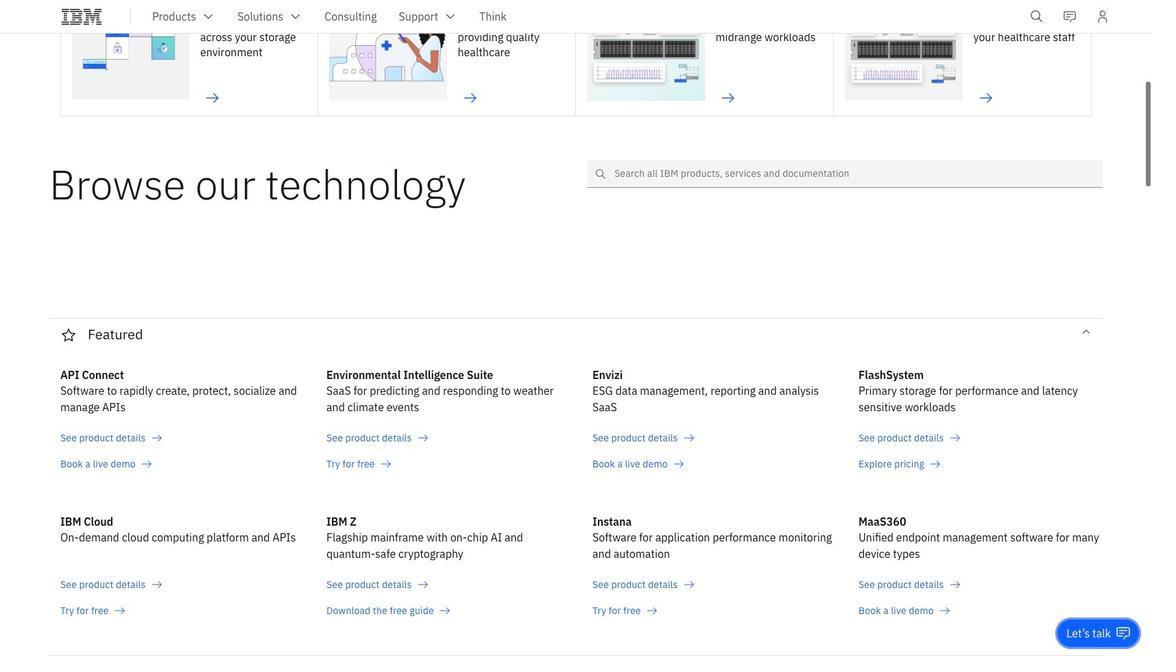Task type: locate. For each thing, give the bounding box(es) containing it.
let's talk element
[[1067, 626, 1111, 641]]



Task type: vqa. For each thing, say whether or not it's contained in the screenshot.
"Let's talk" element
yes



